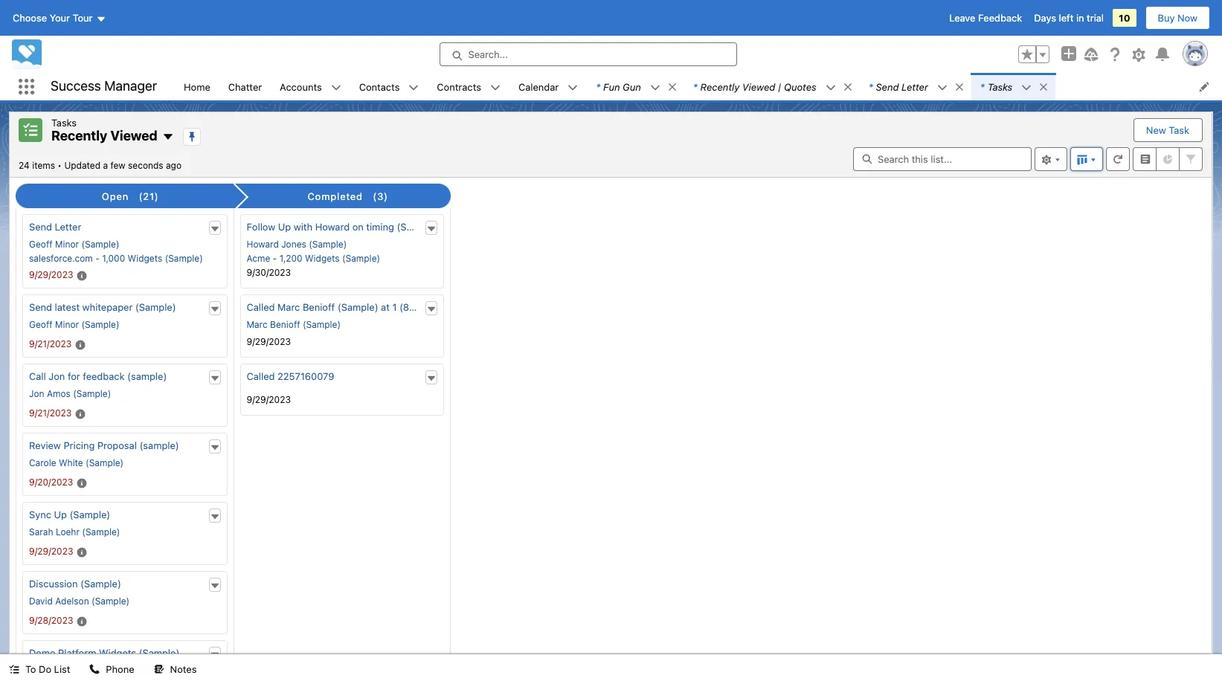 Task type: describe. For each thing, give the bounding box(es) containing it.
(sample) down review pricing proposal (sample) 'link'
[[86, 458, 124, 469]]

tour
[[73, 12, 93, 24]]

text default image inside calendar list item
[[568, 82, 579, 93]]

1 horizontal spatial letter
[[902, 81, 929, 93]]

send latest whitepaper (sample)
[[29, 302, 176, 313]]

(sample) down called marc benioff (sample) at 1 (800) 667-6389
[[303, 319, 341, 331]]

accounts list item
[[271, 73, 350, 100]]

widgets for benioff
[[305, 253, 340, 264]]

in
[[1077, 12, 1085, 24]]

a
[[103, 160, 108, 171]]

text default image inside notes button
[[154, 665, 164, 675]]

calendar
[[519, 81, 559, 93]]

9/30/2023
[[247, 267, 291, 278]]

(sample) right the loehr
[[82, 527, 120, 538]]

carole white (sample)
[[29, 458, 124, 469]]

1 vertical spatial marc
[[247, 319, 268, 331]]

(3)
[[373, 191, 389, 203]]

send for send letter
[[29, 221, 52, 233]]

seconds
[[128, 160, 163, 171]]

geoff minor (sample) link for letter
[[29, 239, 120, 250]]

1 vertical spatial viewed
[[111, 128, 158, 144]]

* for * send letter
[[869, 81, 874, 93]]

667-
[[428, 302, 450, 313]]

choose
[[13, 12, 47, 24]]

9/29/2023 down called 2257160079 link
[[247, 395, 291, 406]]

salesforce.com
[[29, 253, 93, 264]]

for
[[68, 371, 80, 383]]

contracts
[[437, 81, 482, 93]]

jon amos (sample)
[[29, 389, 111, 400]]

1 horizontal spatial howard
[[315, 221, 350, 233]]

acme
[[247, 253, 270, 264]]

items
[[32, 160, 55, 171]]

salesforce.com - 1,000 widgets (sample) link
[[29, 253, 203, 264]]

calendar list item
[[510, 73, 587, 100]]

list containing home
[[175, 73, 1223, 100]]

sarah loehr (sample)
[[29, 527, 120, 538]]

called marc benioff (sample) at 1 (800) 667-6389 link
[[247, 302, 474, 313]]

howard jones (sample) acme - 1,200 widgets (sample) 9/30/2023
[[247, 239, 380, 278]]

(sample) left at
[[338, 302, 379, 313]]

called for called marc benioff (sample) at 1 (800) 667-6389
[[247, 302, 275, 313]]

new task button
[[1135, 119, 1202, 141]]

sync up (sample) link
[[29, 509, 110, 521]]

phone button
[[81, 655, 143, 685]]

0 vertical spatial benioff
[[303, 302, 335, 313]]

demo
[[29, 648, 56, 660]]

3 list item from the left
[[860, 73, 972, 100]]

proposal
[[97, 440, 137, 452]]

contacts list item
[[350, 73, 428, 100]]

accounts link
[[271, 73, 331, 100]]

discussion (sample) link
[[29, 578, 121, 590]]

recently viewed status
[[19, 160, 64, 171]]

recently viewed|tasks|list view element
[[9, 112, 1213, 685]]

* for * recently viewed | quotes
[[694, 81, 698, 93]]

geoff minor (sample) salesforce.com - 1,000 widgets (sample)
[[29, 239, 203, 264]]

(sample) right timing
[[397, 221, 438, 233]]

(sample) down on on the top left
[[342, 253, 380, 264]]

fun
[[604, 81, 620, 93]]

follow up with howard on timing (sample) link
[[247, 221, 438, 233]]

days left in trial
[[1035, 12, 1105, 24]]

demo platform widgets (sample) link
[[29, 648, 180, 660]]

updated
[[64, 160, 101, 171]]

•
[[58, 160, 62, 171]]

text default image inside to do list button
[[9, 665, 19, 675]]

called 2257160079
[[247, 371, 335, 383]]

success
[[51, 78, 101, 94]]

timing
[[367, 221, 394, 233]]

send letter
[[29, 221, 81, 233]]

* for * fun gun
[[596, 81, 601, 93]]

(sample) up acme - 1,200 widgets (sample) link
[[309, 239, 347, 250]]

review pricing proposal (sample)
[[29, 440, 179, 452]]

few
[[110, 160, 126, 171]]

1 vertical spatial (sample)
[[140, 440, 179, 452]]

* recently viewed | quotes
[[694, 81, 817, 93]]

quotes
[[785, 81, 817, 93]]

search...
[[469, 48, 508, 60]]

recently inside list item
[[701, 81, 740, 93]]

howard jones (sample) link
[[247, 239, 347, 250]]

adelson
[[55, 596, 89, 607]]

geoff for geoff minor (sample)
[[29, 319, 53, 331]]

geoff for geoff minor (sample) salesforce.com - 1,000 widgets (sample)
[[29, 239, 53, 250]]

1 horizontal spatial jon
[[49, 371, 65, 383]]

buy now
[[1159, 12, 1198, 24]]

david adelson (sample)
[[29, 596, 130, 607]]

recently viewed
[[51, 128, 158, 144]]

discussion
[[29, 578, 78, 590]]

success manager
[[51, 78, 157, 94]]

letter inside "recently viewed|tasks|list view" element
[[55, 221, 81, 233]]

* tasks
[[981, 81, 1013, 93]]

9/21/2023 for jon
[[29, 408, 72, 419]]

1 list item from the left
[[587, 73, 685, 100]]

(sample) up david adelson (sample) link
[[80, 578, 121, 590]]

(sample) down call jon for feedback (sample) link
[[73, 389, 111, 400]]

your
[[50, 12, 70, 24]]

1,000
[[102, 253, 125, 264]]

to do list
[[25, 664, 70, 676]]

0 horizontal spatial recently
[[51, 128, 107, 144]]

2257160079
[[278, 371, 335, 383]]

text default image inside contacts list item
[[409, 82, 419, 93]]

called marc benioff (sample) at 1 (800) 667-6389
[[247, 302, 474, 313]]

9/29/2023 down marc benioff (sample)
[[247, 337, 291, 348]]

|
[[778, 81, 782, 93]]

leave
[[950, 12, 976, 24]]

platform
[[58, 648, 96, 660]]

follow up with howard on timing (sample)
[[247, 221, 438, 233]]

- for letter
[[95, 253, 100, 264]]

buy
[[1159, 12, 1176, 24]]

text default image inside "accounts" list item
[[331, 82, 341, 93]]

(sample) up sarah loehr (sample) link
[[70, 509, 110, 521]]

* fun gun
[[596, 81, 641, 93]]

sync up (sample)
[[29, 509, 110, 521]]



Task type: locate. For each thing, give the bounding box(es) containing it.
howard inside howard jones (sample) acme - 1,200 widgets (sample) 9/30/2023
[[247, 239, 279, 250]]

left
[[1060, 12, 1074, 24]]

benioff
[[303, 302, 335, 313], [270, 319, 300, 331]]

acme - 1,200 widgets (sample) link
[[247, 253, 380, 264]]

* for * tasks
[[981, 81, 985, 93]]

recently left | at the right
[[701, 81, 740, 93]]

geoff down send letter
[[29, 239, 53, 250]]

with
[[294, 221, 313, 233]]

list item
[[587, 73, 685, 100], [685, 73, 860, 100], [860, 73, 972, 100], [972, 73, 1056, 100]]

recently up updated
[[51, 128, 107, 144]]

2 9/21/2023 from the top
[[29, 408, 72, 419]]

0 vertical spatial called
[[247, 302, 275, 313]]

None search field
[[854, 147, 1032, 171]]

(sample) right adelson
[[92, 596, 130, 607]]

jon amos (sample) link
[[29, 389, 111, 400]]

9/21/2023 down geoff minor (sample) on the top
[[29, 339, 72, 350]]

2 minor from the top
[[55, 319, 79, 331]]

2 called from the top
[[247, 371, 275, 383]]

(21)
[[139, 191, 159, 203]]

widgets up the phone
[[99, 648, 136, 660]]

viewed
[[743, 81, 776, 93], [111, 128, 158, 144]]

up
[[278, 221, 291, 233], [54, 509, 67, 521]]

1 - from the left
[[95, 253, 100, 264]]

9/29/2023 down salesforce.com at the top of the page
[[29, 270, 73, 281]]

tasks down feedback
[[988, 81, 1013, 93]]

0 vertical spatial minor
[[55, 239, 79, 250]]

jon left for
[[49, 371, 65, 383]]

2 - from the left
[[273, 253, 277, 264]]

* right gun
[[694, 81, 698, 93]]

- for up
[[273, 253, 277, 264]]

review
[[29, 440, 61, 452]]

Search Recently Viewed list view. search field
[[854, 147, 1032, 171]]

leave feedback link
[[950, 12, 1023, 24]]

list
[[175, 73, 1223, 100]]

contacts link
[[350, 73, 409, 100]]

jon
[[49, 371, 65, 383], [29, 389, 44, 400]]

0 vertical spatial (sample)
[[127, 371, 167, 383]]

1 vertical spatial 9/21/2023
[[29, 408, 72, 419]]

jones
[[281, 239, 307, 250]]

new task
[[1147, 124, 1190, 136]]

1 vertical spatial up
[[54, 509, 67, 521]]

marc benioff (sample) link
[[247, 319, 341, 331]]

- inside howard jones (sample) acme - 1,200 widgets (sample) 9/30/2023
[[273, 253, 277, 264]]

minor
[[55, 239, 79, 250], [55, 319, 79, 331]]

1 called from the top
[[247, 302, 275, 313]]

9/28/2023
[[29, 616, 73, 627]]

0 horizontal spatial -
[[95, 253, 100, 264]]

0 horizontal spatial viewed
[[111, 128, 158, 144]]

0 horizontal spatial howard
[[247, 239, 279, 250]]

1 * from the left
[[596, 81, 601, 93]]

amos
[[47, 389, 71, 400]]

send
[[877, 81, 900, 93], [29, 221, 52, 233], [29, 302, 52, 313]]

jon down call
[[29, 389, 44, 400]]

1 geoff from the top
[[29, 239, 53, 250]]

marc down 9/30/2023
[[247, 319, 268, 331]]

1 vertical spatial minor
[[55, 319, 79, 331]]

- inside the geoff minor (sample) salesforce.com - 1,000 widgets (sample)
[[95, 253, 100, 264]]

minor inside the geoff minor (sample) salesforce.com - 1,000 widgets (sample)
[[55, 239, 79, 250]]

search... button
[[440, 42, 737, 66]]

geoff minor (sample) link for latest
[[29, 319, 120, 331]]

1 horizontal spatial recently
[[701, 81, 740, 93]]

benioff up marc benioff (sample) link
[[303, 302, 335, 313]]

widgets inside the geoff minor (sample) salesforce.com - 1,000 widgets (sample)
[[128, 253, 162, 264]]

recently
[[701, 81, 740, 93], [51, 128, 107, 144]]

10
[[1120, 12, 1131, 24]]

1 horizontal spatial viewed
[[743, 81, 776, 93]]

1 vertical spatial called
[[247, 371, 275, 383]]

0 horizontal spatial tasks
[[51, 117, 77, 129]]

0 vertical spatial letter
[[902, 81, 929, 93]]

1,200
[[280, 253, 303, 264]]

latest
[[55, 302, 80, 313]]

send for send latest whitepaper (sample)
[[29, 302, 52, 313]]

1 horizontal spatial marc
[[278, 302, 300, 313]]

(sample) up notes
[[139, 648, 180, 660]]

(sample)
[[127, 371, 167, 383], [140, 440, 179, 452]]

trial
[[1088, 12, 1105, 24]]

2 * from the left
[[694, 81, 698, 93]]

buy now button
[[1146, 6, 1211, 30]]

0 horizontal spatial jon
[[29, 389, 44, 400]]

1 vertical spatial geoff minor (sample) link
[[29, 319, 120, 331]]

contracts list item
[[428, 73, 510, 100]]

1 vertical spatial send
[[29, 221, 52, 233]]

(sample) up 1,000
[[81, 239, 120, 250]]

sarah loehr (sample) link
[[29, 527, 120, 538]]

white
[[59, 458, 83, 469]]

up for with
[[278, 221, 291, 233]]

called down 9/30/2023
[[247, 302, 275, 313]]

1 horizontal spatial benioff
[[303, 302, 335, 313]]

minor down latest
[[55, 319, 79, 331]]

review pricing proposal (sample) link
[[29, 440, 179, 452]]

completed
[[308, 191, 363, 203]]

home link
[[175, 73, 219, 100]]

0 vertical spatial marc
[[278, 302, 300, 313]]

0 vertical spatial send
[[877, 81, 900, 93]]

1 horizontal spatial tasks
[[988, 81, 1013, 93]]

sync
[[29, 509, 51, 521]]

- up 9/30/2023
[[273, 253, 277, 264]]

text default image
[[1039, 82, 1050, 92], [568, 82, 579, 93], [826, 82, 836, 93], [938, 82, 948, 93], [162, 131, 174, 143], [210, 304, 220, 315], [427, 304, 437, 315], [210, 581, 220, 592], [90, 665, 100, 675], [154, 665, 164, 675]]

0 horizontal spatial benioff
[[270, 319, 300, 331]]

0 horizontal spatial up
[[54, 509, 67, 521]]

called left 2257160079
[[247, 371, 275, 383]]

2 vertical spatial send
[[29, 302, 52, 313]]

up left with
[[278, 221, 291, 233]]

called 2257160079 link
[[247, 371, 335, 383]]

* left fun
[[596, 81, 601, 93]]

widgets for whitepaper
[[128, 253, 162, 264]]

1 9/21/2023 from the top
[[29, 339, 72, 350]]

send inside list item
[[877, 81, 900, 93]]

text default image inside phone button
[[90, 665, 100, 675]]

* send letter
[[869, 81, 929, 93]]

0 vertical spatial tasks
[[988, 81, 1013, 93]]

to do list button
[[0, 655, 79, 685]]

carole
[[29, 458, 56, 469]]

widgets down howard jones (sample) link
[[305, 253, 340, 264]]

manager
[[104, 78, 157, 94]]

0 horizontal spatial marc
[[247, 319, 268, 331]]

1 vertical spatial howard
[[247, 239, 279, 250]]

1 horizontal spatial up
[[278, 221, 291, 233]]

2 geoff minor (sample) link from the top
[[29, 319, 120, 331]]

1 horizontal spatial -
[[273, 253, 277, 264]]

minor up salesforce.com at the top of the page
[[55, 239, 79, 250]]

group
[[1019, 45, 1050, 63]]

9/21/2023 for latest
[[29, 339, 72, 350]]

up for (sample)
[[54, 509, 67, 521]]

9/21/2023
[[29, 339, 72, 350], [29, 408, 72, 419]]

0 vertical spatial geoff
[[29, 239, 53, 250]]

0 vertical spatial 9/21/2023
[[29, 339, 72, 350]]

geoff inside the geoff minor (sample) salesforce.com - 1,000 widgets (sample)
[[29, 239, 53, 250]]

1 vertical spatial jon
[[29, 389, 44, 400]]

3 * from the left
[[869, 81, 874, 93]]

feedback
[[979, 12, 1023, 24]]

text default image
[[668, 82, 678, 92], [843, 82, 854, 92], [955, 82, 965, 92], [331, 82, 341, 93], [409, 82, 419, 93], [490, 82, 501, 93], [650, 82, 661, 93], [1022, 82, 1033, 93], [210, 224, 220, 234], [427, 224, 437, 234], [210, 374, 220, 384], [427, 374, 437, 384], [210, 443, 220, 453], [210, 512, 220, 522], [210, 650, 220, 661], [9, 665, 19, 675]]

0 horizontal spatial letter
[[55, 221, 81, 233]]

24
[[19, 160, 30, 171]]

minor for geoff minor (sample) salesforce.com - 1,000 widgets (sample)
[[55, 239, 79, 250]]

1 geoff minor (sample) link from the top
[[29, 239, 120, 250]]

howard left on on the top left
[[315, 221, 350, 233]]

0 vertical spatial viewed
[[743, 81, 776, 93]]

days
[[1035, 12, 1057, 24]]

new
[[1147, 124, 1167, 136]]

2 geoff from the top
[[29, 319, 53, 331]]

0 vertical spatial recently
[[701, 81, 740, 93]]

geoff minor (sample)
[[29, 319, 120, 331]]

tasks down success
[[51, 117, 77, 129]]

calendar link
[[510, 73, 568, 100]]

carole white (sample) link
[[29, 458, 124, 469]]

(sample) right feedback
[[127, 371, 167, 383]]

9/29/2023 down the sarah
[[29, 547, 73, 558]]

1 vertical spatial recently
[[51, 128, 107, 144]]

loehr
[[56, 527, 80, 538]]

to
[[25, 664, 36, 676]]

(sample)
[[397, 221, 438, 233], [81, 239, 120, 250], [309, 239, 347, 250], [165, 253, 203, 264], [342, 253, 380, 264], [135, 302, 176, 313], [338, 302, 379, 313], [81, 319, 120, 331], [303, 319, 341, 331], [73, 389, 111, 400], [86, 458, 124, 469], [70, 509, 110, 521], [82, 527, 120, 538], [80, 578, 121, 590], [92, 596, 130, 607], [139, 648, 180, 660]]

4 * from the left
[[981, 81, 985, 93]]

1 minor from the top
[[55, 239, 79, 250]]

geoff up call
[[29, 319, 53, 331]]

geoff minor (sample) link up salesforce.com at the top of the page
[[29, 239, 120, 250]]

text default image inside contracts list item
[[490, 82, 501, 93]]

call jon for feedback (sample) link
[[29, 371, 167, 383]]

leave feedback
[[950, 12, 1023, 24]]

widgets inside howard jones (sample) acme - 1,200 widgets (sample) 9/30/2023
[[305, 253, 340, 264]]

0 vertical spatial jon
[[49, 371, 65, 383]]

david adelson (sample) link
[[29, 596, 130, 607]]

* right quotes
[[869, 81, 874, 93]]

1 vertical spatial benioff
[[270, 319, 300, 331]]

9/21/2023 down amos
[[29, 408, 72, 419]]

(sample) down send latest whitepaper (sample)
[[81, 319, 120, 331]]

minor for geoff minor (sample)
[[55, 319, 79, 331]]

geoff minor (sample) link down latest
[[29, 319, 120, 331]]

contracts link
[[428, 73, 490, 100]]

4 list item from the left
[[972, 73, 1056, 100]]

1 vertical spatial geoff
[[29, 319, 53, 331]]

1
[[393, 302, 397, 313]]

marc up marc benioff (sample)
[[278, 302, 300, 313]]

letter
[[902, 81, 929, 93], [55, 221, 81, 233]]

phone
[[106, 664, 134, 676]]

0 vertical spatial geoff minor (sample) link
[[29, 239, 120, 250]]

viewed up seconds
[[111, 128, 158, 144]]

ago
[[166, 160, 182, 171]]

(sample) right whitepaper at the left top of the page
[[135, 302, 176, 313]]

choose your tour
[[13, 12, 93, 24]]

viewed left | at the right
[[743, 81, 776, 93]]

*
[[596, 81, 601, 93], [694, 81, 698, 93], [869, 81, 874, 93], [981, 81, 985, 93]]

(800)
[[400, 302, 425, 313]]

howard up "acme"
[[247, 239, 279, 250]]

1 vertical spatial tasks
[[51, 117, 77, 129]]

benioff up called 2257160079
[[270, 319, 300, 331]]

home
[[184, 81, 211, 93]]

geoff
[[29, 239, 53, 250], [29, 319, 53, 331]]

0 vertical spatial up
[[278, 221, 291, 233]]

whitepaper
[[82, 302, 133, 313]]

widgets right 1,000
[[128, 253, 162, 264]]

called for called 2257160079
[[247, 371, 275, 383]]

feedback
[[83, 371, 125, 383]]

gun
[[623, 81, 641, 93]]

- left 1,000
[[95, 253, 100, 264]]

up up the loehr
[[54, 509, 67, 521]]

(sample) right proposal
[[140, 440, 179, 452]]

discussion (sample)
[[29, 578, 121, 590]]

9/20/2023
[[29, 477, 73, 488]]

pricing
[[64, 440, 95, 452]]

* down leave feedback
[[981, 81, 985, 93]]

contacts
[[359, 81, 400, 93]]

2 list item from the left
[[685, 73, 860, 100]]

1 vertical spatial letter
[[55, 221, 81, 233]]

chatter link
[[219, 73, 271, 100]]

(sample) right 1,000
[[165, 253, 203, 264]]

viewed inside list item
[[743, 81, 776, 93]]

0 vertical spatial howard
[[315, 221, 350, 233]]

9/29/2023
[[29, 270, 73, 281], [247, 337, 291, 348], [247, 395, 291, 406], [29, 547, 73, 558]]

sarah
[[29, 527, 53, 538]]



Task type: vqa. For each thing, say whether or not it's contained in the screenshot.


